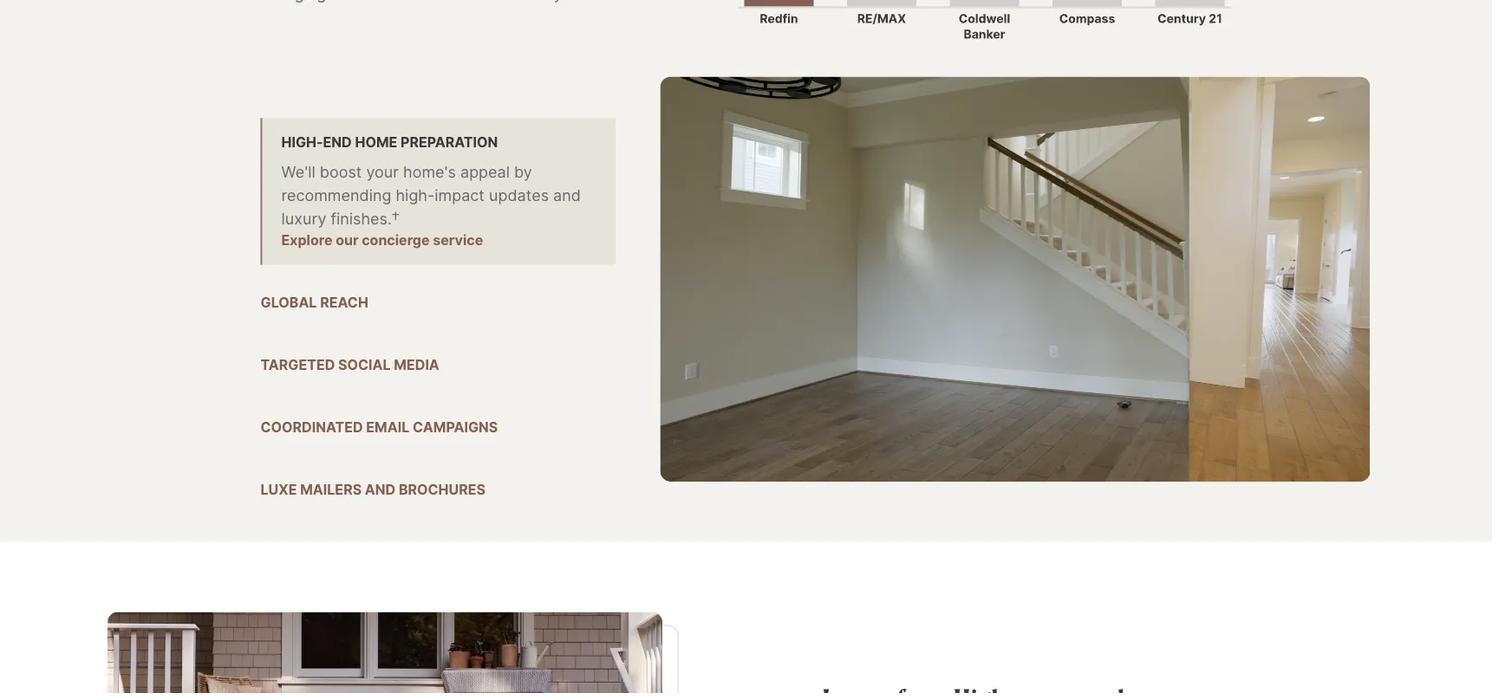 Task type: locate. For each thing, give the bounding box(es) containing it.
email
[[366, 419, 410, 436]]

and right updates
[[553, 185, 581, 204]]

and
[[553, 185, 581, 204], [365, 482, 396, 498]]

explore our concierge service link
[[281, 232, 483, 249]]

and inside we'll boost your home's appeal by recommending high-impact updates and luxury finishes.† explore our concierge service
[[553, 185, 581, 204]]

home
[[355, 134, 397, 151]]

by
[[514, 162, 532, 181]]

high-end home preparation
[[281, 134, 498, 151]]

1 vertical spatial and
[[365, 482, 396, 498]]

preparation
[[401, 134, 498, 151]]

service
[[433, 232, 483, 249]]

0 vertical spatial and
[[553, 185, 581, 204]]

luxe
[[261, 482, 297, 498]]

we'll boost your home's appeal by recommending high-impact updates and luxury finishes.† tab
[[261, 118, 616, 265]]

we'll
[[281, 162, 315, 181]]

updates
[[489, 185, 549, 204]]

finishes.†
[[331, 209, 400, 228]]

0 horizontal spatial and
[[365, 482, 396, 498]]

high-
[[281, 134, 323, 151]]

social
[[338, 357, 391, 374]]

our
[[336, 232, 359, 249]]

and right mailers
[[365, 482, 396, 498]]

1 horizontal spatial and
[[553, 185, 581, 204]]

global reach
[[261, 294, 368, 311]]

end
[[323, 134, 352, 151]]

media
[[394, 357, 440, 374]]

high-
[[396, 185, 435, 204]]

home's
[[403, 162, 456, 181]]



Task type: describe. For each thing, give the bounding box(es) containing it.
brokerage stats chart image
[[738, 0, 1232, 42]]

targeted
[[261, 357, 335, 374]]

we'll boost your home's appeal by recommending high-impact updates and luxury finishes.† explore our concierge service
[[281, 162, 581, 249]]

we'll boost your home's appeal by recommending high-impact updates and luxury finishes.† tab list
[[261, 118, 616, 514]]

recommending
[[281, 185, 391, 204]]

campaigns
[[413, 419, 498, 436]]

coordinated
[[261, 419, 363, 436]]

luxe mailers and brochures
[[261, 482, 486, 498]]

mailers
[[300, 482, 362, 498]]

boost
[[320, 162, 362, 181]]

luxury
[[281, 209, 326, 228]]

targeted social media
[[261, 357, 440, 374]]

reach
[[320, 294, 368, 311]]

global
[[261, 294, 317, 311]]

appeal
[[460, 162, 510, 181]]

coordinated email campaigns
[[261, 419, 498, 436]]

impact
[[435, 185, 485, 204]]

your
[[366, 162, 399, 181]]

brochures
[[399, 482, 486, 498]]

explore
[[281, 232, 333, 249]]

concierge
[[362, 232, 430, 249]]



Task type: vqa. For each thing, say whether or not it's contained in the screenshot.
the in inside in the last 30 days
no



